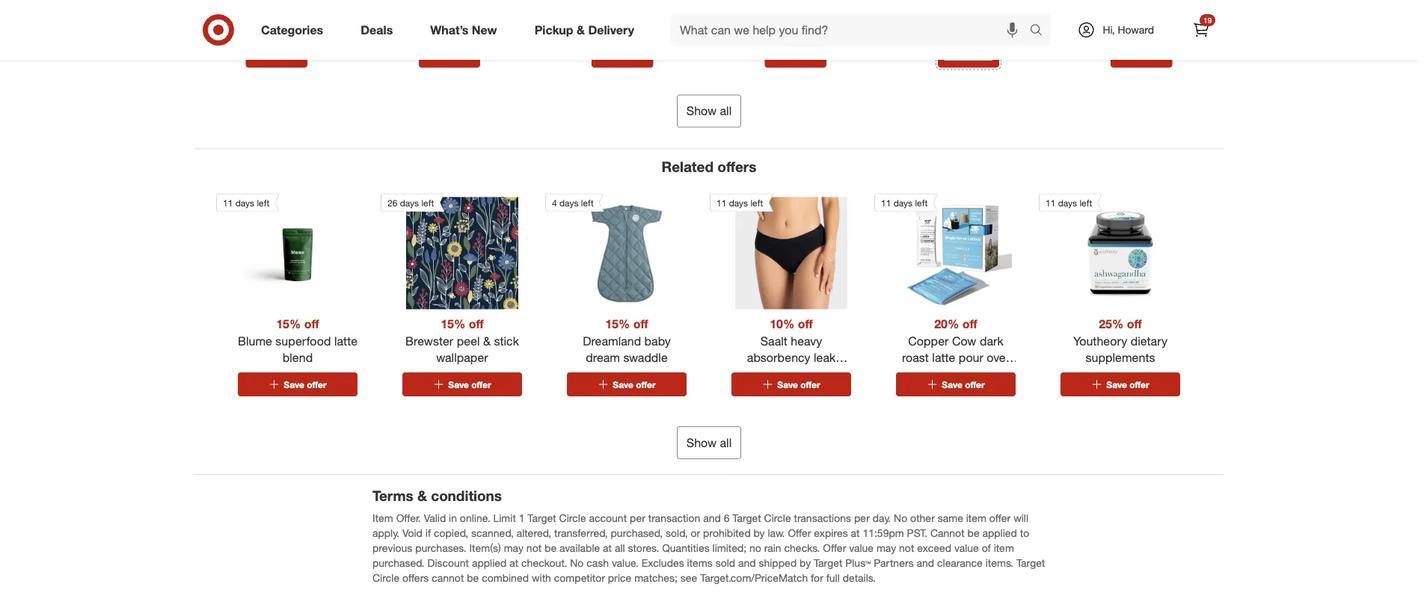 Task type: locate. For each thing, give the bounding box(es) containing it.
save for swaddle
[[613, 379, 634, 390]]

1 horizontal spatial may
[[877, 542, 897, 555]]

1 days from the left
[[235, 197, 254, 208]]

target
[[528, 512, 556, 525], [733, 512, 761, 525], [814, 556, 843, 570], [1017, 556, 1046, 570]]

2 cart from the left
[[456, 50, 474, 61]]

6 add from the left
[[1118, 50, 1135, 61]]

of
[[982, 542, 991, 555]]

save down wallpaper
[[448, 379, 469, 390]]

11 days left for 20% off copper cow dark roast latte pour over kit
[[881, 197, 928, 208]]

stick
[[494, 334, 519, 348]]

value up plus™
[[849, 542, 874, 555]]

by down checks.
[[800, 556, 811, 570]]

for
[[811, 571, 824, 585]]

offer for blend
[[307, 379, 327, 390]]

20% off copper cow dark roast latte pour over kit
[[902, 316, 1010, 382]]

partners
[[874, 556, 914, 570]]

0 horizontal spatial latte
[[334, 334, 358, 348]]

1 horizontal spatial offers
[[718, 158, 757, 176]]

0 horizontal spatial at
[[510, 556, 519, 570]]

and down exceed
[[917, 556, 935, 570]]

0 vertical spatial offer
[[788, 527, 811, 540]]

save offer button for leak
[[732, 373, 852, 397]]

at up cash
[[603, 542, 612, 555]]

3 cart from the left
[[629, 50, 647, 61]]

all inside show all button
[[720, 435, 732, 450]]

0 vertical spatial &
[[577, 23, 585, 37]]

days for 10% off saalt heavy absorbency leak proof period underwear
[[729, 197, 748, 208]]

4 left from the left
[[751, 197, 764, 208]]

2 off from the left
[[469, 316, 484, 331]]

target up full
[[814, 556, 843, 570]]

3 save from the left
[[613, 379, 634, 390]]

1 cart from the left
[[283, 50, 301, 61]]

at
[[851, 527, 860, 540], [603, 542, 612, 555], [510, 556, 519, 570]]

save offer button down supplements
[[1061, 373, 1181, 397]]

1 horizontal spatial &
[[483, 334, 491, 348]]

save offer button for roast
[[896, 373, 1016, 397]]

2 horizontal spatial &
[[577, 23, 585, 37]]

save for stick
[[448, 379, 469, 390]]

0 horizontal spatial per
[[630, 512, 646, 525]]

15% inside 15% off blume superfood latte blend
[[276, 316, 301, 331]]

1 add from the left
[[253, 50, 270, 61]]

all inside show all link
[[720, 104, 732, 118]]

days for 15% off dreamland baby dream swaddle
[[560, 197, 579, 208]]

1 vertical spatial offers
[[403, 571, 429, 585]]

save for roast
[[942, 379, 963, 390]]

save offer button down 'blend'
[[238, 373, 358, 397]]

off inside 20% off copper cow dark roast latte pour over kit
[[963, 316, 978, 331]]

latte inside 20% off copper cow dark roast latte pour over kit
[[933, 351, 956, 365]]

6 add to cart button from the left
[[1111, 44, 1173, 68]]

be up checkout.
[[545, 542, 557, 555]]

1 save from the left
[[284, 379, 304, 390]]

1 horizontal spatial not
[[899, 542, 915, 555]]

offer down supplements
[[1130, 379, 1150, 390]]

1 horizontal spatial item
[[994, 542, 1015, 555]]

target right 6
[[733, 512, 761, 525]]

offer
[[788, 527, 811, 540], [823, 542, 847, 555]]

circle down "purchased." in the left of the page
[[373, 571, 400, 585]]

6 save offer from the left
[[1107, 379, 1150, 390]]

0 vertical spatial latte
[[334, 334, 358, 348]]

2 vertical spatial at
[[510, 556, 519, 570]]

offer for stick
[[472, 379, 491, 390]]

15% inside 15% off dreamland baby dream swaddle
[[606, 316, 630, 331]]

6 off from the left
[[1127, 316, 1142, 331]]

cash
[[587, 556, 609, 570]]

2 11 from the left
[[717, 197, 727, 208]]

add to cart button
[[246, 44, 307, 68], [419, 44, 481, 68], [592, 44, 654, 68], [765, 44, 827, 68], [938, 44, 1000, 68], [1111, 44, 1173, 68]]

1 11 from the left
[[223, 197, 233, 208]]

show inside button
[[687, 435, 717, 450]]

offer down wallpaper
[[472, 379, 491, 390]]

account
[[589, 512, 627, 525]]

circle up transferred,
[[559, 512, 586, 525]]

15% inside 15% off brewster peel & stick wallpaper
[[441, 316, 466, 331]]

1 horizontal spatial offer
[[823, 542, 847, 555]]

1 horizontal spatial per
[[854, 512, 870, 525]]

add to cart
[[253, 50, 301, 61], [426, 50, 474, 61], [599, 50, 647, 61], [772, 50, 820, 61], [945, 50, 993, 61], [1118, 50, 1166, 61]]

save offer down absorbency
[[778, 379, 821, 390]]

save down absorbency
[[778, 379, 798, 390]]

off inside 25% off youtheory dietary supplements
[[1127, 316, 1142, 331]]

0 horizontal spatial offers
[[403, 571, 429, 585]]

2 show all from the top
[[687, 435, 732, 450]]

target.com/pricematch
[[700, 571, 808, 585]]

1 may from the left
[[504, 542, 524, 555]]

& up valid
[[418, 487, 427, 504]]

0 vertical spatial be
[[968, 527, 980, 540]]

1 save offer from the left
[[284, 379, 327, 390]]

save offer button down "pour"
[[896, 373, 1016, 397]]

0 horizontal spatial 15%
[[276, 316, 301, 331]]

off up peel
[[469, 316, 484, 331]]

save offer button
[[238, 373, 358, 397], [403, 373, 522, 397], [567, 373, 687, 397], [732, 373, 852, 397], [896, 373, 1016, 397], [1061, 373, 1181, 397]]

1 vertical spatial show all
[[687, 435, 732, 450]]

offer
[[307, 379, 327, 390], [472, 379, 491, 390], [636, 379, 656, 390], [801, 379, 821, 390], [965, 379, 985, 390], [1130, 379, 1150, 390], [990, 512, 1011, 525]]

3 11 days left from the left
[[881, 197, 928, 208]]

and up target.com/pricematch
[[739, 556, 756, 570]]

proof
[[758, 368, 787, 382]]

to for 3rd add to cart button
[[618, 50, 627, 61]]

save offer down "pour"
[[942, 379, 985, 390]]

5 save offer from the left
[[942, 379, 985, 390]]

3 11 from the left
[[881, 197, 891, 208]]

to for 1st add to cart button from the right
[[1138, 50, 1146, 61]]

2 15% from the left
[[441, 316, 466, 331]]

1 off from the left
[[304, 316, 319, 331]]

offers right related
[[718, 158, 757, 176]]

3 15% from the left
[[606, 316, 630, 331]]

2 days from the left
[[400, 197, 419, 208]]

show all for show all link
[[687, 104, 732, 118]]

3 save offer from the left
[[613, 379, 656, 390]]

3 days from the left
[[560, 197, 579, 208]]

offers
[[718, 158, 757, 176], [403, 571, 429, 585]]

1 horizontal spatial by
[[800, 556, 811, 570]]

1 vertical spatial show
[[687, 435, 717, 450]]

brewster
[[406, 334, 454, 348]]

cannot
[[432, 571, 464, 585]]

4 off from the left
[[798, 316, 813, 331]]

off up "baby"
[[634, 316, 649, 331]]

purchased.
[[373, 556, 425, 570]]

0 vertical spatial at
[[851, 527, 860, 540]]

1 horizontal spatial value
[[955, 542, 979, 555]]

2 show from the top
[[687, 435, 717, 450]]

5 save from the left
[[942, 379, 963, 390]]

15% up superfood
[[276, 316, 301, 331]]

20%
[[935, 316, 960, 331]]

11 for 15% off blume superfood latte blend
[[223, 197, 233, 208]]

cart for 6th add to cart button from the right
[[283, 50, 301, 61]]

online.
[[460, 512, 491, 525]]

offer for roast
[[965, 379, 985, 390]]

categories link
[[248, 13, 342, 46]]

save offer button for stick
[[403, 373, 522, 397]]

and left 6
[[704, 512, 721, 525]]

1 vertical spatial no
[[570, 556, 584, 570]]

offers down "purchased." in the left of the page
[[403, 571, 429, 585]]

0 vertical spatial by
[[754, 527, 765, 540]]

& for conditions
[[418, 487, 427, 504]]

save offer for roast
[[942, 379, 985, 390]]

2 save from the left
[[448, 379, 469, 390]]

offer down 'blend'
[[307, 379, 327, 390]]

1 vertical spatial all
[[720, 435, 732, 450]]

dark
[[980, 334, 1004, 348]]

off inside 15% off dreamland baby dream swaddle
[[634, 316, 649, 331]]

What can we help you find? suggestions appear below search field
[[671, 13, 1034, 46]]

offer up checks.
[[788, 527, 811, 540]]

4 add from the left
[[772, 50, 789, 61]]

1 vertical spatial applied
[[472, 556, 507, 570]]

not down altered,
[[527, 542, 542, 555]]

law.
[[768, 527, 785, 540]]

may down altered,
[[504, 542, 524, 555]]

0 horizontal spatial by
[[754, 527, 765, 540]]

1 vertical spatial &
[[483, 334, 491, 348]]

save offer button down swaddle
[[567, 373, 687, 397]]

all inside terms & conditions item offer. valid in online. limit 1 target circle account per transaction and 6 target circle transactions per day. no other same item offer will apply. void if copied, scanned, altered, transferred, purchased, sold, or prohibited by law. offer expires at 11:59pm pst. cannot be applied to previous purchases. item(s) may not be available at all stores. quantities limited; no rain checks. offer value may not exceed value of item purchased. discount applied at checkout. no cash value. excludes items sold and shipped by target plus™ partners and clearance items. target circle offers cannot be combined with competitor price matches; see target.com/pricematch for full details.
[[615, 542, 625, 555]]

1 horizontal spatial latte
[[933, 351, 956, 365]]

15% up peel
[[441, 316, 466, 331]]

kit
[[950, 368, 963, 382]]

2 add to cart from the left
[[426, 50, 474, 61]]

save offer down wallpaper
[[448, 379, 491, 390]]

2 add from the left
[[426, 50, 443, 61]]

latte up "kit"
[[933, 351, 956, 365]]

what's new
[[430, 23, 497, 37]]

days for 20% off copper cow dark roast latte pour over kit
[[894, 197, 913, 208]]

save down "pour"
[[942, 379, 963, 390]]

or
[[691, 527, 700, 540]]

item right the same
[[967, 512, 987, 525]]

4 11 from the left
[[1046, 197, 1056, 208]]

5 save offer button from the left
[[896, 373, 1016, 397]]

save down supplements
[[1107, 379, 1128, 390]]

3 off from the left
[[634, 316, 649, 331]]

0 horizontal spatial applied
[[472, 556, 507, 570]]

off up dietary
[[1127, 316, 1142, 331]]

save offer for blend
[[284, 379, 327, 390]]

to for 2nd add to cart button from the left
[[445, 50, 454, 61]]

5 add to cart from the left
[[945, 50, 993, 61]]

days
[[235, 197, 254, 208], [400, 197, 419, 208], [560, 197, 579, 208], [729, 197, 748, 208], [894, 197, 913, 208], [1059, 197, 1078, 208]]

off up superfood
[[304, 316, 319, 331]]

offer down leak
[[801, 379, 821, 390]]

6 left from the left
[[1080, 197, 1093, 208]]

at up combined
[[510, 556, 519, 570]]

0 vertical spatial offers
[[718, 158, 757, 176]]

per left day.
[[854, 512, 870, 525]]

show
[[687, 104, 717, 118], [687, 435, 717, 450]]

4 save offer button from the left
[[732, 373, 852, 397]]

0 horizontal spatial no
[[570, 556, 584, 570]]

be right cannot
[[968, 527, 980, 540]]

26 days left
[[388, 197, 434, 208]]

save offer button down absorbency
[[732, 373, 852, 397]]

be right "cannot"
[[467, 571, 479, 585]]

2 horizontal spatial and
[[917, 556, 935, 570]]

offer down expires
[[823, 542, 847, 555]]

hi,
[[1103, 23, 1115, 36]]

show all
[[687, 104, 732, 118], [687, 435, 732, 450]]

0 horizontal spatial be
[[467, 571, 479, 585]]

offer.
[[396, 512, 421, 525]]

& inside terms & conditions item offer. valid in online. limit 1 target circle account per transaction and 6 target circle transactions per day. no other same item offer will apply. void if copied, scanned, altered, transferred, purchased, sold, or prohibited by law. offer expires at 11:59pm pst. cannot be applied to previous purchases. item(s) may not be available at all stores. quantities limited; no rain checks. offer value may not exceed value of item purchased. discount applied at checkout. no cash value. excludes items sold and shipped by target plus™ partners and clearance items. target circle offers cannot be combined with competitor price matches; see target.com/pricematch for full details.
[[418, 487, 427, 504]]

save offer down 'blend'
[[284, 379, 327, 390]]

blume
[[238, 334, 272, 348]]

transaction
[[649, 512, 701, 525]]

0 vertical spatial applied
[[983, 527, 1018, 540]]

3 add to cart from the left
[[599, 50, 647, 61]]

purchases.
[[415, 542, 467, 555]]

save offer for leak
[[778, 379, 821, 390]]

2 11 days left from the left
[[717, 197, 764, 208]]

& inside 15% off brewster peel & stick wallpaper
[[483, 334, 491, 348]]

15% up dreamland
[[606, 316, 630, 331]]

offer down swaddle
[[636, 379, 656, 390]]

item up items.
[[994, 542, 1015, 555]]

save offer button down wallpaper
[[403, 373, 522, 397]]

add for 3rd add to cart button
[[599, 50, 616, 61]]

off up heavy
[[798, 316, 813, 331]]

circle
[[559, 512, 586, 525], [764, 512, 791, 525], [373, 571, 400, 585]]

left for 15% off brewster peel & stick wallpaper
[[422, 197, 434, 208]]

previous
[[373, 542, 413, 555]]

save offer down swaddle
[[613, 379, 656, 390]]

0 vertical spatial show all
[[687, 104, 732, 118]]

show all inside button
[[687, 435, 732, 450]]

1 vertical spatial at
[[603, 542, 612, 555]]

deals
[[361, 23, 393, 37]]

1 add to cart button from the left
[[246, 44, 307, 68]]

expires
[[814, 527, 848, 540]]

0 horizontal spatial not
[[527, 542, 542, 555]]

delivery
[[588, 23, 635, 37]]

left for 10% off saalt heavy absorbency leak proof period underwear
[[751, 197, 764, 208]]

save down 'blend'
[[284, 379, 304, 390]]

no
[[750, 542, 762, 555]]

11 days left for 25% off youtheory dietary supplements
[[1046, 197, 1093, 208]]

2 vertical spatial all
[[615, 542, 625, 555]]

may down 11:59pm
[[877, 542, 897, 555]]

2 vertical spatial &
[[418, 487, 427, 504]]

left for 15% off dreamland baby dream swaddle
[[581, 197, 594, 208]]

no
[[894, 512, 908, 525], [570, 556, 584, 570]]

1 show from the top
[[687, 104, 717, 118]]

off inside 15% off blume superfood latte blend
[[304, 316, 319, 331]]

applied down item(s)
[[472, 556, 507, 570]]

1 vertical spatial latte
[[933, 351, 956, 365]]

5 left from the left
[[915, 197, 928, 208]]

cart
[[283, 50, 301, 61], [456, 50, 474, 61], [629, 50, 647, 61], [802, 50, 820, 61], [976, 50, 993, 61], [1149, 50, 1166, 61]]

value up the clearance
[[955, 542, 979, 555]]

0 vertical spatial all
[[720, 104, 732, 118]]

0 vertical spatial show
[[687, 104, 717, 118]]

save offer button for swaddle
[[567, 373, 687, 397]]

& right pickup
[[577, 23, 585, 37]]

6 days from the left
[[1059, 197, 1078, 208]]

per up purchased,
[[630, 512, 646, 525]]

1 save offer button from the left
[[238, 373, 358, 397]]

2 save offer button from the left
[[403, 373, 522, 397]]

and
[[704, 512, 721, 525], [739, 556, 756, 570], [917, 556, 935, 570]]

off for heavy
[[798, 316, 813, 331]]

4 11 days left from the left
[[1046, 197, 1093, 208]]

3 add from the left
[[599, 50, 616, 61]]

4 days from the left
[[729, 197, 748, 208]]

2 left from the left
[[422, 197, 434, 208]]

days for 25% off youtheory dietary supplements
[[1059, 197, 1078, 208]]

cart for 3rd add to cart button
[[629, 50, 647, 61]]

off up cow
[[963, 316, 978, 331]]

11 days left for 10% off saalt heavy absorbency leak proof period underwear
[[717, 197, 764, 208]]

2 may from the left
[[877, 542, 897, 555]]

0 horizontal spatial &
[[418, 487, 427, 504]]

no up competitor
[[570, 556, 584, 570]]

latte
[[334, 334, 358, 348], [933, 351, 956, 365]]

at right expires
[[851, 527, 860, 540]]

0 vertical spatial item
[[967, 512, 987, 525]]

off inside 10% off saalt heavy absorbency leak proof period underwear
[[798, 316, 813, 331]]

5 cart from the left
[[976, 50, 993, 61]]

saalt
[[761, 334, 788, 348]]

latte right superfood
[[334, 334, 358, 348]]

by up no on the right bottom
[[754, 527, 765, 540]]

to for second add to cart button from the right
[[964, 50, 973, 61]]

0 horizontal spatial value
[[849, 542, 874, 555]]

1 show all from the top
[[687, 104, 732, 118]]

offer left will
[[990, 512, 1011, 525]]

no right day.
[[894, 512, 908, 525]]

limited;
[[713, 542, 747, 555]]

6 cart from the left
[[1149, 50, 1166, 61]]

4 cart from the left
[[802, 50, 820, 61]]

1 horizontal spatial no
[[894, 512, 908, 525]]

1 vertical spatial be
[[545, 542, 557, 555]]

1 left from the left
[[257, 197, 270, 208]]

1 not from the left
[[527, 542, 542, 555]]

all for show all link
[[720, 104, 732, 118]]

3 save offer button from the left
[[567, 373, 687, 397]]

0 horizontal spatial and
[[704, 512, 721, 525]]

not down pst.
[[899, 542, 915, 555]]

15% for dreamland
[[606, 316, 630, 331]]

off
[[304, 316, 319, 331], [469, 316, 484, 331], [634, 316, 649, 331], [798, 316, 813, 331], [963, 316, 978, 331], [1127, 316, 1142, 331]]

2 per from the left
[[854, 512, 870, 525]]

add
[[253, 50, 270, 61], [426, 50, 443, 61], [599, 50, 616, 61], [772, 50, 789, 61], [945, 50, 962, 61], [1118, 50, 1135, 61]]

plus™
[[846, 556, 871, 570]]

leak
[[814, 351, 836, 365]]

4 save offer from the left
[[778, 379, 821, 390]]

save down dream
[[613, 379, 634, 390]]

5 days from the left
[[894, 197, 913, 208]]

applied up of
[[983, 527, 1018, 540]]

5 add from the left
[[945, 50, 962, 61]]

1 horizontal spatial 15%
[[441, 316, 466, 331]]

& right peel
[[483, 334, 491, 348]]

circle up 'law.'
[[764, 512, 791, 525]]

1 15% from the left
[[276, 316, 301, 331]]

period
[[790, 368, 825, 382]]

will
[[1014, 512, 1029, 525]]

4 save from the left
[[778, 379, 798, 390]]

save offer for swaddle
[[613, 379, 656, 390]]

add for fourth add to cart button
[[772, 50, 789, 61]]

5 off from the left
[[963, 316, 978, 331]]

0 horizontal spatial may
[[504, 542, 524, 555]]

show for show all link
[[687, 104, 717, 118]]

2 horizontal spatial 15%
[[606, 316, 630, 331]]

& for delivery
[[577, 23, 585, 37]]

save offer down supplements
[[1107, 379, 1150, 390]]

offer right "kit"
[[965, 379, 985, 390]]

show all for show all button
[[687, 435, 732, 450]]

1 11 days left from the left
[[223, 197, 270, 208]]

pst.
[[907, 527, 928, 540]]

cart for fourth add to cart button
[[802, 50, 820, 61]]

3 left from the left
[[581, 197, 594, 208]]

off inside 15% off brewster peel & stick wallpaper
[[469, 316, 484, 331]]

11
[[223, 197, 233, 208], [717, 197, 727, 208], [881, 197, 891, 208], [1046, 197, 1056, 208]]

off for superfood
[[304, 316, 319, 331]]

categories
[[261, 23, 323, 37]]

2 save offer from the left
[[448, 379, 491, 390]]

apply.
[[373, 527, 400, 540]]

offer for leak
[[801, 379, 821, 390]]

save offer for stick
[[448, 379, 491, 390]]

quantities
[[662, 542, 710, 555]]

11 days left
[[223, 197, 270, 208], [717, 197, 764, 208], [881, 197, 928, 208], [1046, 197, 1093, 208]]

2 horizontal spatial at
[[851, 527, 860, 540]]

1 horizontal spatial at
[[603, 542, 612, 555]]



Task type: vqa. For each thing, say whether or not it's contained in the screenshot.


Task type: describe. For each thing, give the bounding box(es) containing it.
limit
[[493, 512, 516, 525]]

transactions
[[794, 512, 852, 525]]

search button
[[1023, 13, 1059, 49]]

15% off blume superfood latte blend
[[238, 316, 358, 365]]

11 for 20% off copper cow dark roast latte pour over kit
[[881, 197, 891, 208]]

item
[[373, 512, 393, 525]]

offers inside terms & conditions item offer. valid in online. limit 1 target circle account per transaction and 6 target circle transactions per day. no other same item offer will apply. void if copied, scanned, altered, transferred, purchased, sold, or prohibited by law. offer expires at 11:59pm pst. cannot be applied to previous purchases. item(s) may not be available at all stores. quantities limited; no rain checks. offer value may not exceed value of item purchased. discount applied at checkout. no cash value. excludes items sold and shipped by target plus™ partners and clearance items. target circle offers cannot be combined with competitor price matches; see target.com/pricematch for full details.
[[403, 571, 429, 585]]

shipped
[[759, 556, 797, 570]]

prohibited
[[703, 527, 751, 540]]

0 vertical spatial no
[[894, 512, 908, 525]]

10% off saalt heavy absorbency leak proof period underwear
[[747, 316, 836, 399]]

1
[[519, 512, 525, 525]]

pickup
[[535, 23, 574, 37]]

target right items.
[[1017, 556, 1046, 570]]

off for dietary
[[1127, 316, 1142, 331]]

cart for 1st add to cart button from the right
[[1149, 50, 1166, 61]]

1 vertical spatial offer
[[823, 542, 847, 555]]

full
[[827, 571, 840, 585]]

19 link
[[1185, 13, 1218, 46]]

discount
[[428, 556, 469, 570]]

stores.
[[628, 542, 659, 555]]

competitor
[[554, 571, 605, 585]]

if
[[426, 527, 431, 540]]

save offer button for blend
[[238, 373, 358, 397]]

transferred,
[[555, 527, 608, 540]]

1 add to cart from the left
[[253, 50, 301, 61]]

copied,
[[434, 527, 468, 540]]

offer for swaddle
[[636, 379, 656, 390]]

2 add to cart button from the left
[[419, 44, 481, 68]]

price
[[608, 571, 632, 585]]

combined
[[482, 571, 529, 585]]

0 horizontal spatial item
[[967, 512, 987, 525]]

to inside terms & conditions item offer. valid in online. limit 1 target circle account per transaction and 6 target circle transactions per day. no other same item offer will apply. void if copied, scanned, altered, transferred, purchased, sold, or prohibited by law. offer expires at 11:59pm pst. cannot be applied to previous purchases. item(s) may not be available at all stores. quantities limited; no rain checks. offer value may not exceed value of item purchased. discount applied at checkout. no cash value. excludes items sold and shipped by target plus™ partners and clearance items. target circle offers cannot be combined with competitor price matches; see target.com/pricematch for full details.
[[1020, 527, 1030, 540]]

cow
[[952, 334, 977, 348]]

absorbency
[[747, 351, 811, 365]]

howard
[[1118, 23, 1155, 36]]

2 horizontal spatial be
[[968, 527, 980, 540]]

offer inside terms & conditions item offer. valid in online. limit 1 target circle account per transaction and 6 target circle transactions per day. no other same item offer will apply. void if copied, scanned, altered, transferred, purchased, sold, or prohibited by law. offer expires at 11:59pm pst. cannot be applied to previous purchases. item(s) may not be available at all stores. quantities limited; no rain checks. offer value may not exceed value of item purchased. discount applied at checkout. no cash value. excludes items sold and shipped by target plus™ partners and clearance items. target circle offers cannot be combined with competitor price matches; see target.com/pricematch for full details.
[[990, 512, 1011, 525]]

to for 6th add to cart button from the right
[[272, 50, 281, 61]]

pickup & delivery link
[[522, 13, 653, 46]]

sold,
[[666, 527, 688, 540]]

excludes
[[642, 556, 684, 570]]

add for 2nd add to cart button from the left
[[426, 50, 443, 61]]

1 vertical spatial by
[[800, 556, 811, 570]]

4 days left
[[552, 197, 594, 208]]

show for show all button
[[687, 435, 717, 450]]

left for 15% off blume superfood latte blend
[[257, 197, 270, 208]]

what's
[[430, 23, 469, 37]]

all for show all button
[[720, 435, 732, 450]]

hi, howard
[[1103, 23, 1155, 36]]

underwear
[[763, 385, 820, 399]]

add for second add to cart button from the right
[[945, 50, 962, 61]]

sold
[[716, 556, 736, 570]]

blend
[[283, 351, 313, 365]]

6 add to cart from the left
[[1118, 50, 1166, 61]]

4
[[552, 197, 557, 208]]

15% off brewster peel & stick wallpaper
[[406, 316, 519, 365]]

void
[[402, 527, 423, 540]]

other
[[911, 512, 935, 525]]

26
[[388, 197, 398, 208]]

save for leak
[[778, 379, 798, 390]]

15% for blume
[[276, 316, 301, 331]]

item(s)
[[469, 542, 501, 555]]

terms
[[373, 487, 414, 504]]

pour
[[959, 351, 984, 365]]

1 vertical spatial item
[[994, 542, 1015, 555]]

add for 6th add to cart button from the right
[[253, 50, 270, 61]]

0 horizontal spatial circle
[[373, 571, 400, 585]]

off for cow
[[963, 316, 978, 331]]

peel
[[457, 334, 480, 348]]

related offers
[[662, 158, 757, 176]]

youtheory
[[1074, 334, 1128, 348]]

4 add to cart button from the left
[[765, 44, 827, 68]]

matches;
[[635, 571, 678, 585]]

days for 15% off brewster peel & stick wallpaper
[[400, 197, 419, 208]]

pickup & delivery
[[535, 23, 635, 37]]

0 horizontal spatial offer
[[788, 527, 811, 540]]

dietary
[[1131, 334, 1168, 348]]

11:59pm
[[863, 527, 904, 540]]

items.
[[986, 556, 1014, 570]]

1 horizontal spatial applied
[[983, 527, 1018, 540]]

2 horizontal spatial circle
[[764, 512, 791, 525]]

to for fourth add to cart button
[[791, 50, 800, 61]]

11 days left for 15% off blume superfood latte blend
[[223, 197, 270, 208]]

conditions
[[431, 487, 502, 504]]

scanned,
[[471, 527, 514, 540]]

cart for second add to cart button from the right
[[976, 50, 993, 61]]

available
[[560, 542, 600, 555]]

valid
[[424, 512, 446, 525]]

15% for brewster
[[441, 316, 466, 331]]

off for peel
[[469, 316, 484, 331]]

25% off youtheory dietary supplements
[[1074, 316, 1168, 365]]

2 vertical spatial be
[[467, 571, 479, 585]]

1 per from the left
[[630, 512, 646, 525]]

heavy
[[791, 334, 823, 348]]

latte inside 15% off blume superfood latte blend
[[334, 334, 358, 348]]

5 add to cart button from the left
[[938, 44, 1000, 68]]

add for 1st add to cart button from the right
[[1118, 50, 1135, 61]]

6 save from the left
[[1107, 379, 1128, 390]]

wallpaper
[[436, 351, 488, 365]]

over
[[987, 351, 1010, 365]]

copper
[[909, 334, 949, 348]]

4 add to cart from the left
[[772, 50, 820, 61]]

exceed
[[918, 542, 952, 555]]

rain
[[765, 542, 782, 555]]

days for 15% off blume superfood latte blend
[[235, 197, 254, 208]]

with
[[532, 571, 551, 585]]

roast
[[902, 351, 929, 365]]

show all link
[[677, 95, 742, 128]]

3 add to cart button from the left
[[592, 44, 654, 68]]

checks.
[[785, 542, 820, 555]]

1 horizontal spatial circle
[[559, 512, 586, 525]]

save for blend
[[284, 379, 304, 390]]

1 horizontal spatial be
[[545, 542, 557, 555]]

superfood
[[276, 334, 331, 348]]

value.
[[612, 556, 639, 570]]

6 save offer button from the left
[[1061, 373, 1181, 397]]

clearance
[[938, 556, 983, 570]]

dream
[[586, 351, 620, 365]]

1 value from the left
[[849, 542, 874, 555]]

10%
[[770, 316, 795, 331]]

left for 25% off youtheory dietary supplements
[[1080, 197, 1093, 208]]

cart for 2nd add to cart button from the left
[[456, 50, 474, 61]]

what's new link
[[418, 13, 516, 46]]

2 not from the left
[[899, 542, 915, 555]]

altered,
[[517, 527, 552, 540]]

2 value from the left
[[955, 542, 979, 555]]

target up altered,
[[528, 512, 556, 525]]

1 horizontal spatial and
[[739, 556, 756, 570]]

6
[[724, 512, 730, 525]]

items
[[687, 556, 713, 570]]

left for 20% off copper cow dark roast latte pour over kit
[[915, 197, 928, 208]]

25%
[[1099, 316, 1124, 331]]

off for baby
[[634, 316, 649, 331]]

15% off dreamland baby dream swaddle
[[583, 316, 671, 365]]

related
[[662, 158, 714, 176]]

11 for 25% off youtheory dietary supplements
[[1046, 197, 1056, 208]]

19
[[1204, 15, 1212, 25]]

checkout.
[[522, 556, 567, 570]]

11 for 10% off saalt heavy absorbency leak proof period underwear
[[717, 197, 727, 208]]



